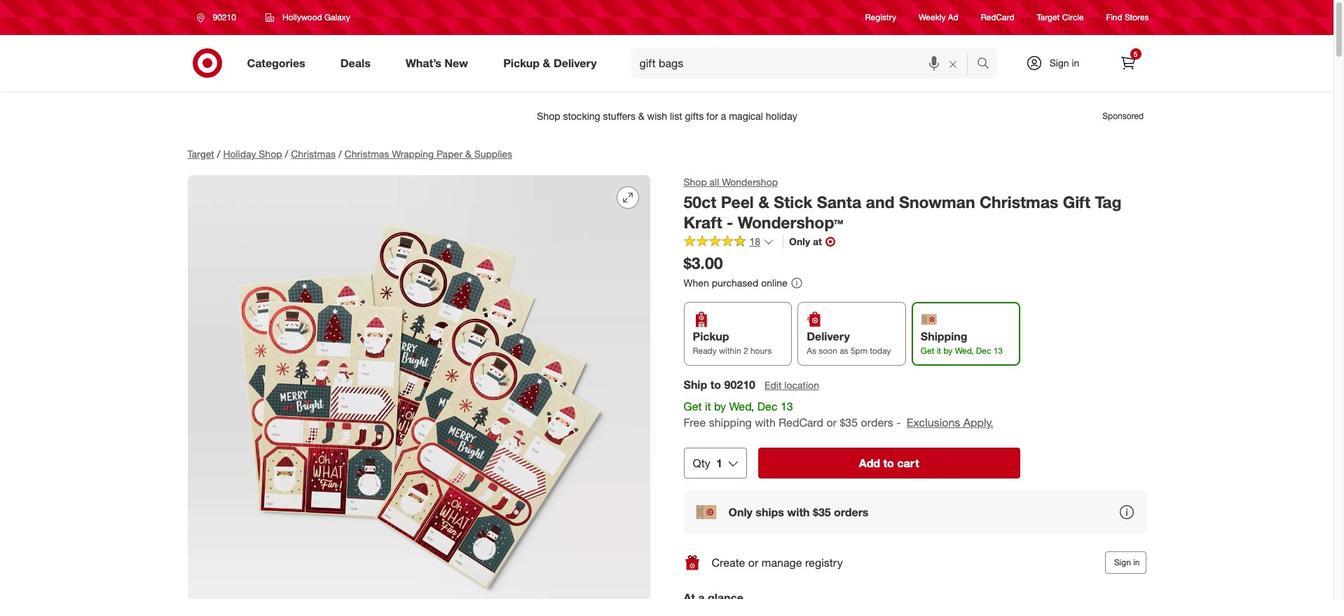 Task type: describe. For each thing, give the bounding box(es) containing it.
redcard inside get it by wed, dec 13 free shipping with redcard or $35 orders - exclusions apply.
[[779, 416, 824, 430]]

holiday shop link
[[223, 148, 282, 160]]

1
[[716, 456, 723, 470]]

peel
[[721, 192, 754, 212]]

add to cart
[[859, 456, 919, 470]]

create or manage registry
[[712, 556, 843, 570]]

1 horizontal spatial &
[[543, 56, 551, 70]]

what's new link
[[394, 48, 486, 79]]

ready
[[693, 346, 717, 356]]

orders inside button
[[834, 505, 869, 519]]

hollywood galaxy
[[282, 12, 350, 22]]

kraft
[[684, 212, 723, 232]]

2 / from the left
[[285, 148, 288, 160]]

snowman
[[899, 192, 976, 212]]

redcard link
[[981, 12, 1015, 24]]

online
[[761, 277, 788, 289]]

& inside the shop all wondershop 50ct peel & stick santa and snowman christmas gift tag kraft - wondershop™
[[759, 192, 770, 212]]

as
[[807, 346, 817, 356]]

all
[[710, 176, 719, 188]]

christmas link
[[291, 148, 336, 160]]

90210 inside dropdown button
[[213, 12, 236, 22]]

3 / from the left
[[339, 148, 342, 160]]

orders inside get it by wed, dec 13 free shipping with redcard or $35 orders - exclusions apply.
[[861, 416, 894, 430]]

to for 90210
[[711, 378, 721, 392]]

0 horizontal spatial in
[[1072, 57, 1080, 69]]

target circle link
[[1037, 12, 1084, 24]]

target for target circle
[[1037, 12, 1060, 23]]

add to cart button
[[758, 448, 1020, 479]]

wed, inside shipping get it by wed, dec 13
[[955, 346, 974, 356]]

delivery inside delivery as soon as 5pm today
[[807, 330, 850, 344]]

stores
[[1125, 12, 1149, 23]]

exclusions
[[907, 416, 961, 430]]

location
[[785, 379, 819, 391]]

qty
[[693, 456, 711, 470]]

deals link
[[329, 48, 388, 79]]

edit location
[[765, 379, 819, 391]]

santa
[[817, 192, 862, 212]]

circle
[[1063, 12, 1084, 23]]

search
[[971, 57, 1004, 71]]

90210 button
[[188, 5, 251, 30]]

free
[[684, 416, 706, 430]]

1 vertical spatial 90210
[[725, 378, 756, 392]]

hollywood galaxy button
[[256, 5, 360, 30]]

soon
[[819, 346, 838, 356]]

categories
[[247, 56, 305, 70]]

50ct
[[684, 192, 717, 212]]

as
[[840, 346, 849, 356]]

shipping get it by wed, dec 13
[[921, 330, 1003, 356]]

only at
[[789, 236, 822, 248]]

when purchased online
[[684, 277, 788, 289]]

ship to 90210
[[684, 378, 756, 392]]

weekly ad link
[[919, 12, 959, 24]]

tag
[[1095, 192, 1122, 212]]

at
[[813, 236, 822, 248]]

deals
[[341, 56, 371, 70]]

pickup & delivery link
[[492, 48, 614, 79]]

find stores
[[1107, 12, 1149, 23]]

only for only at
[[789, 236, 810, 248]]

categories link
[[235, 48, 323, 79]]

get it by wed, dec 13 free shipping with redcard or $35 orders - exclusions apply.
[[684, 400, 994, 430]]

exclusions apply. link
[[907, 416, 994, 430]]

only ships with $35 orders button
[[684, 490, 1147, 535]]

sign inside button
[[1115, 557, 1131, 568]]

pickup & delivery
[[503, 56, 597, 70]]

13 inside shipping get it by wed, dec 13
[[994, 346, 1003, 356]]

add
[[859, 456, 881, 470]]

sign in link
[[1014, 48, 1102, 79]]

5pm
[[851, 346, 868, 356]]

it inside shipping get it by wed, dec 13
[[937, 346, 942, 356]]

supplies
[[474, 148, 512, 160]]

holiday
[[223, 148, 256, 160]]

create
[[712, 556, 745, 570]]

target link
[[188, 148, 214, 160]]

what's
[[406, 56, 442, 70]]

5 link
[[1113, 48, 1144, 79]]

wondershop
[[722, 176, 778, 188]]

paper
[[437, 148, 463, 160]]

13 inside get it by wed, dec 13 free shipping with redcard or $35 orders - exclusions apply.
[[781, 400, 793, 414]]

by inside shipping get it by wed, dec 13
[[944, 346, 953, 356]]

advertisement region
[[176, 100, 1158, 133]]

christmas wrapping paper & supplies link
[[345, 148, 512, 160]]

to for cart
[[884, 456, 894, 470]]

wondershop™
[[738, 212, 844, 232]]

registry
[[805, 556, 843, 570]]

get inside get it by wed, dec 13 free shipping with redcard or $35 orders - exclusions apply.
[[684, 400, 702, 414]]

and
[[866, 192, 895, 212]]

dec inside get it by wed, dec 13 free shipping with redcard or $35 orders - exclusions apply.
[[758, 400, 778, 414]]

stick
[[774, 192, 813, 212]]

with inside button
[[787, 505, 810, 519]]

weekly ad
[[919, 12, 959, 23]]



Task type: vqa. For each thing, say whether or not it's contained in the screenshot.
the plus, enjoy everyday redcard benefits, like free shipping on most target.com items. on the bottom of the page
no



Task type: locate. For each thing, give the bounding box(es) containing it.
1 horizontal spatial delivery
[[807, 330, 850, 344]]

to right add
[[884, 456, 894, 470]]

1 vertical spatial &
[[465, 148, 472, 160]]

0 vertical spatial target
[[1037, 12, 1060, 23]]

50ct peel &#38; stick santa and snowman christmas gift tag kraft - wondershop&#8482;, 1 of 4 image
[[188, 175, 650, 599]]

1 vertical spatial by
[[714, 400, 726, 414]]

/ right christmas link
[[339, 148, 342, 160]]

what's new
[[406, 56, 468, 70]]

0 horizontal spatial wed,
[[729, 400, 755, 414]]

0 horizontal spatial 13
[[781, 400, 793, 414]]

target
[[1037, 12, 1060, 23], [188, 148, 214, 160]]

1 horizontal spatial $35
[[840, 416, 858, 430]]

1 vertical spatial or
[[749, 556, 759, 570]]

0 horizontal spatial dec
[[758, 400, 778, 414]]

wed, inside get it by wed, dec 13 free shipping with redcard or $35 orders - exclusions apply.
[[729, 400, 755, 414]]

gift
[[1063, 192, 1091, 212]]

0 vertical spatial it
[[937, 346, 942, 356]]

christmas right holiday shop link at the top of the page
[[291, 148, 336, 160]]

with right shipping
[[755, 416, 776, 430]]

with right ships at the right bottom
[[787, 505, 810, 519]]

cart
[[898, 456, 919, 470]]

get down shipping
[[921, 346, 935, 356]]

0 horizontal spatial $35
[[813, 505, 831, 519]]

only left at
[[789, 236, 810, 248]]

0 vertical spatial 13
[[994, 346, 1003, 356]]

wrapping
[[392, 148, 434, 160]]

shop all wondershop 50ct peel & stick santa and snowman christmas gift tag kraft - wondershop™
[[684, 176, 1122, 232]]

today
[[870, 346, 891, 356]]

0 vertical spatial wed,
[[955, 346, 974, 356]]

1 horizontal spatial target
[[1037, 12, 1060, 23]]

- inside the shop all wondershop 50ct peel & stick santa and snowman christmas gift tag kraft - wondershop™
[[727, 212, 734, 232]]

get inside shipping get it by wed, dec 13
[[921, 346, 935, 356]]

pickup right new
[[503, 56, 540, 70]]

in inside button
[[1134, 557, 1140, 568]]

2
[[744, 346, 748, 356]]

0 vertical spatial pickup
[[503, 56, 540, 70]]

1 / from the left
[[217, 148, 220, 160]]

0 horizontal spatial shop
[[259, 148, 282, 160]]

target / holiday shop / christmas / christmas wrapping paper & supplies
[[188, 148, 512, 160]]

- left the exclusions
[[897, 416, 901, 430]]

$35 up registry
[[813, 505, 831, 519]]

1 vertical spatial sign
[[1115, 557, 1131, 568]]

0 horizontal spatial 90210
[[213, 12, 236, 22]]

registry link
[[865, 12, 897, 24]]

$3.00
[[684, 253, 723, 273]]

1 horizontal spatial -
[[897, 416, 901, 430]]

to inside button
[[884, 456, 894, 470]]

1 vertical spatial $35
[[813, 505, 831, 519]]

1 horizontal spatial by
[[944, 346, 953, 356]]

0 horizontal spatial /
[[217, 148, 220, 160]]

1 horizontal spatial sign
[[1115, 557, 1131, 568]]

0 vertical spatial delivery
[[554, 56, 597, 70]]

it inside get it by wed, dec 13 free shipping with redcard or $35 orders - exclusions apply.
[[705, 400, 711, 414]]

or inside get it by wed, dec 13 free shipping with redcard or $35 orders - exclusions apply.
[[827, 416, 837, 430]]

it down shipping
[[937, 346, 942, 356]]

1 vertical spatial dec
[[758, 400, 778, 414]]

1 vertical spatial target
[[188, 148, 214, 160]]

shop
[[259, 148, 282, 160], [684, 176, 707, 188]]

1 horizontal spatial get
[[921, 346, 935, 356]]

0 vertical spatial sign
[[1050, 57, 1069, 69]]

0 horizontal spatial to
[[711, 378, 721, 392]]

0 horizontal spatial target
[[188, 148, 214, 160]]

1 vertical spatial only
[[729, 505, 753, 519]]

$35
[[840, 416, 858, 430], [813, 505, 831, 519]]

0 vertical spatial in
[[1072, 57, 1080, 69]]

1 horizontal spatial redcard
[[981, 12, 1015, 23]]

0 horizontal spatial pickup
[[503, 56, 540, 70]]

$35 inside get it by wed, dec 13 free shipping with redcard or $35 orders - exclusions apply.
[[840, 416, 858, 430]]

2 horizontal spatial &
[[759, 192, 770, 212]]

1 vertical spatial shop
[[684, 176, 707, 188]]

search button
[[971, 48, 1004, 81]]

target inside target circle link
[[1037, 12, 1060, 23]]

sign in
[[1050, 57, 1080, 69], [1115, 557, 1140, 568]]

redcard right the ad
[[981, 12, 1015, 23]]

only for only ships with $35 orders
[[729, 505, 753, 519]]

0 horizontal spatial get
[[684, 400, 702, 414]]

1 horizontal spatial wed,
[[955, 346, 974, 356]]

to right ship on the bottom right of the page
[[711, 378, 721, 392]]

0 vertical spatial 90210
[[213, 12, 236, 22]]

1 horizontal spatial dec
[[976, 346, 991, 356]]

only inside button
[[729, 505, 753, 519]]

0 vertical spatial with
[[755, 416, 776, 430]]

in
[[1072, 57, 1080, 69], [1134, 557, 1140, 568]]

1 horizontal spatial to
[[884, 456, 894, 470]]

/ left christmas link
[[285, 148, 288, 160]]

by up shipping
[[714, 400, 726, 414]]

0 vertical spatial orders
[[861, 416, 894, 430]]

dec inside shipping get it by wed, dec 13
[[976, 346, 991, 356]]

1 vertical spatial 13
[[781, 400, 793, 414]]

shop left all
[[684, 176, 707, 188]]

galaxy
[[325, 12, 350, 22]]

0 horizontal spatial -
[[727, 212, 734, 232]]

pickup for ready
[[693, 330, 729, 344]]

delivery inside pickup & delivery link
[[554, 56, 597, 70]]

qty 1
[[693, 456, 723, 470]]

shipping
[[709, 416, 752, 430]]

90210
[[213, 12, 236, 22], [725, 378, 756, 392]]

shipping
[[921, 330, 968, 344]]

sign in inside button
[[1115, 557, 1140, 568]]

find
[[1107, 12, 1123, 23]]

0 vertical spatial to
[[711, 378, 721, 392]]

1 vertical spatial pickup
[[693, 330, 729, 344]]

1 horizontal spatial /
[[285, 148, 288, 160]]

target left the circle
[[1037, 12, 1060, 23]]

orders
[[861, 416, 894, 430], [834, 505, 869, 519]]

1 vertical spatial it
[[705, 400, 711, 414]]

0 vertical spatial dec
[[976, 346, 991, 356]]

0 horizontal spatial sign in
[[1050, 57, 1080, 69]]

hours
[[751, 346, 772, 356]]

1 vertical spatial in
[[1134, 557, 1140, 568]]

- inside get it by wed, dec 13 free shipping with redcard or $35 orders - exclusions apply.
[[897, 416, 901, 430]]

ship
[[684, 378, 708, 392]]

0 horizontal spatial it
[[705, 400, 711, 414]]

2 horizontal spatial /
[[339, 148, 342, 160]]

0 horizontal spatial only
[[729, 505, 753, 519]]

1 horizontal spatial sign in
[[1115, 557, 1140, 568]]

1 horizontal spatial only
[[789, 236, 810, 248]]

$35 up the add to cart button
[[840, 416, 858, 430]]

13
[[994, 346, 1003, 356], [781, 400, 793, 414]]

when
[[684, 277, 709, 289]]

2 vertical spatial &
[[759, 192, 770, 212]]

/
[[217, 148, 220, 160], [285, 148, 288, 160], [339, 148, 342, 160]]

target for target / holiday shop / christmas / christmas wrapping paper & supplies
[[188, 148, 214, 160]]

target left holiday
[[188, 148, 214, 160]]

it up free
[[705, 400, 711, 414]]

1 horizontal spatial shop
[[684, 176, 707, 188]]

1 horizontal spatial pickup
[[693, 330, 729, 344]]

edit location button
[[764, 378, 820, 393]]

0 horizontal spatial by
[[714, 400, 726, 414]]

orders down add
[[834, 505, 869, 519]]

manage
[[762, 556, 802, 570]]

only ships with $35 orders
[[729, 505, 869, 519]]

within
[[719, 346, 741, 356]]

&
[[543, 56, 551, 70], [465, 148, 472, 160], [759, 192, 770, 212]]

1 vertical spatial delivery
[[807, 330, 850, 344]]

with inside get it by wed, dec 13 free shipping with redcard or $35 orders - exclusions apply.
[[755, 416, 776, 430]]

1 horizontal spatial or
[[827, 416, 837, 430]]

What can we help you find? suggestions appear below search field
[[631, 48, 980, 79]]

hollywood
[[282, 12, 322, 22]]

18
[[750, 236, 761, 248]]

pickup ready within 2 hours
[[693, 330, 772, 356]]

only left ships at the right bottom
[[729, 505, 753, 519]]

ad
[[948, 12, 959, 23]]

pickup inside pickup & delivery link
[[503, 56, 540, 70]]

redcard
[[981, 12, 1015, 23], [779, 416, 824, 430]]

edit
[[765, 379, 782, 391]]

0 horizontal spatial with
[[755, 416, 776, 430]]

0 horizontal spatial sign
[[1050, 57, 1069, 69]]

1 horizontal spatial in
[[1134, 557, 1140, 568]]

ships
[[756, 505, 784, 519]]

2 horizontal spatial christmas
[[980, 192, 1059, 212]]

wed, up shipping
[[729, 400, 755, 414]]

/ right target link
[[217, 148, 220, 160]]

wed, down shipping
[[955, 346, 974, 356]]

new
[[445, 56, 468, 70]]

0 vertical spatial only
[[789, 236, 810, 248]]

only
[[789, 236, 810, 248], [729, 505, 753, 519]]

0 horizontal spatial redcard
[[779, 416, 824, 430]]

shop inside the shop all wondershop 50ct peel & stick santa and snowman christmas gift tag kraft - wondershop™
[[684, 176, 707, 188]]

registry
[[865, 12, 897, 23]]

christmas left 'wrapping'
[[345, 148, 389, 160]]

get up free
[[684, 400, 702, 414]]

orders up add
[[861, 416, 894, 430]]

purchased
[[712, 277, 759, 289]]

0 vertical spatial sign in
[[1050, 57, 1080, 69]]

sign in button
[[1105, 552, 1147, 574]]

1 vertical spatial with
[[787, 505, 810, 519]]

18 link
[[684, 235, 775, 251]]

1 vertical spatial sign in
[[1115, 557, 1140, 568]]

1 horizontal spatial with
[[787, 505, 810, 519]]

- up 18 link
[[727, 212, 734, 232]]

christmas inside the shop all wondershop 50ct peel & stick santa and snowman christmas gift tag kraft - wondershop™
[[980, 192, 1059, 212]]

0 horizontal spatial delivery
[[554, 56, 597, 70]]

0 horizontal spatial &
[[465, 148, 472, 160]]

to
[[711, 378, 721, 392], [884, 456, 894, 470]]

apply.
[[964, 416, 994, 430]]

by inside get it by wed, dec 13 free shipping with redcard or $35 orders - exclusions apply.
[[714, 400, 726, 414]]

1 horizontal spatial 90210
[[725, 378, 756, 392]]

5
[[1134, 50, 1138, 58]]

delivery
[[554, 56, 597, 70], [807, 330, 850, 344]]

1 vertical spatial -
[[897, 416, 901, 430]]

1 vertical spatial orders
[[834, 505, 869, 519]]

0 vertical spatial -
[[727, 212, 734, 232]]

0 vertical spatial redcard
[[981, 12, 1015, 23]]

redcard down location
[[779, 416, 824, 430]]

pickup up ready
[[693, 330, 729, 344]]

0 vertical spatial get
[[921, 346, 935, 356]]

shop right holiday
[[259, 148, 282, 160]]

1 horizontal spatial 13
[[994, 346, 1003, 356]]

christmas left gift
[[980, 192, 1059, 212]]

0 vertical spatial by
[[944, 346, 953, 356]]

1 vertical spatial get
[[684, 400, 702, 414]]

1 vertical spatial to
[[884, 456, 894, 470]]

0 vertical spatial shop
[[259, 148, 282, 160]]

weekly
[[919, 12, 946, 23]]

1 horizontal spatial christmas
[[345, 148, 389, 160]]

delivery as soon as 5pm today
[[807, 330, 891, 356]]

0 vertical spatial &
[[543, 56, 551, 70]]

by down shipping
[[944, 346, 953, 356]]

target circle
[[1037, 12, 1084, 23]]

0 vertical spatial $35
[[840, 416, 858, 430]]

or
[[827, 416, 837, 430], [749, 556, 759, 570]]

0 vertical spatial or
[[827, 416, 837, 430]]

wed,
[[955, 346, 974, 356], [729, 400, 755, 414]]

0 horizontal spatial or
[[749, 556, 759, 570]]

pickup inside pickup ready within 2 hours
[[693, 330, 729, 344]]

1 vertical spatial redcard
[[779, 416, 824, 430]]

with
[[755, 416, 776, 430], [787, 505, 810, 519]]

1 vertical spatial wed,
[[729, 400, 755, 414]]

pickup for &
[[503, 56, 540, 70]]

$35 inside button
[[813, 505, 831, 519]]

1 horizontal spatial it
[[937, 346, 942, 356]]

it
[[937, 346, 942, 356], [705, 400, 711, 414]]

0 horizontal spatial christmas
[[291, 148, 336, 160]]



